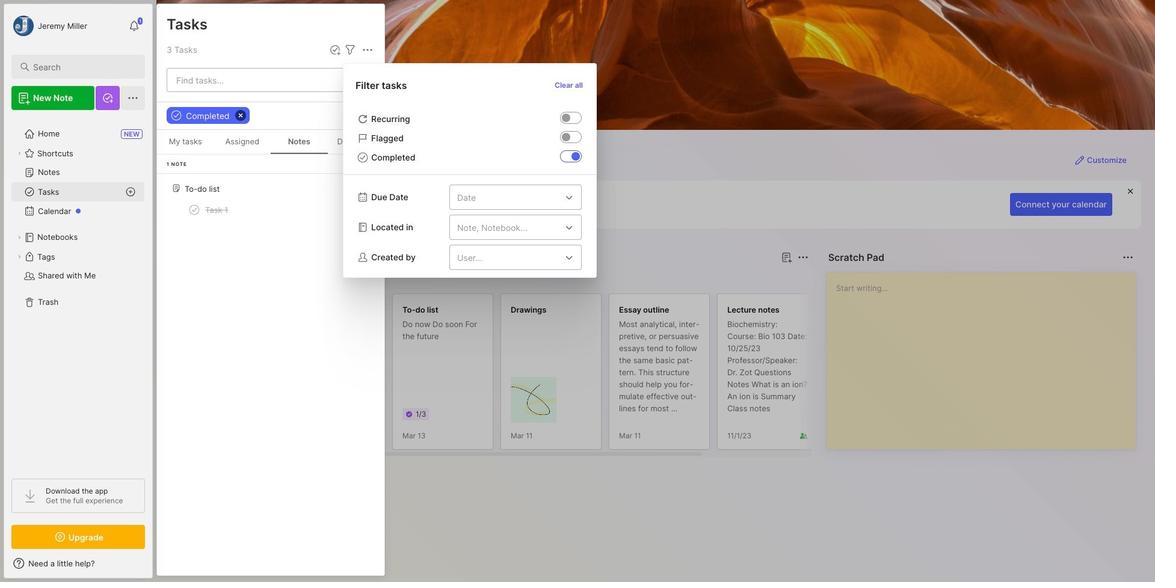 Task type: vqa. For each thing, say whether or not it's contained in the screenshot.
Click to collapse icon
yes



Task type: locate. For each thing, give the bounding box(es) containing it.
completed image
[[572, 152, 580, 161]]

Start writing… text field
[[837, 273, 1136, 440]]

tab
[[178, 272, 214, 287]]

row inside row group
[[162, 199, 380, 221]]

Filter tasks field
[[343, 43, 358, 57]]

None search field
[[33, 60, 134, 74]]

main element
[[0, 0, 157, 583]]

row group
[[157, 155, 385, 231], [176, 294, 934, 458]]

filter tasks image
[[343, 43, 358, 57]]

Find tasks… text field
[[169, 70, 347, 90]]

Created by field
[[450, 245, 591, 270]]

expand tags image
[[16, 253, 23, 261]]

row
[[162, 199, 380, 221]]

 Date picker field
[[450, 185, 591, 210]]

Located in field
[[450, 215, 591, 240]]

expand notebooks image
[[16, 234, 23, 241]]

tree
[[4, 117, 152, 468]]



Task type: describe. For each thing, give the bounding box(es) containing it.
none search field inside main element
[[33, 60, 134, 74]]

more actions and view options image
[[361, 43, 375, 57]]

WHAT'S NEW field
[[4, 554, 152, 574]]

Account field
[[11, 14, 87, 38]]

1 vertical spatial row group
[[176, 294, 934, 458]]

0 vertical spatial row group
[[157, 155, 385, 231]]

collapse qa-tasks_sections_bynote_0 image
[[361, 183, 373, 195]]

tree inside main element
[[4, 117, 152, 468]]

thumbnail image
[[511, 377, 557, 423]]

flagged image
[[562, 133, 571, 141]]

Search text field
[[33, 61, 134, 73]]

More actions and view options field
[[358, 43, 375, 57]]

new task image
[[329, 44, 341, 56]]

task 1 0 cell
[[205, 204, 228, 216]]

recurring image
[[562, 114, 571, 122]]

click to collapse image
[[152, 560, 161, 575]]



